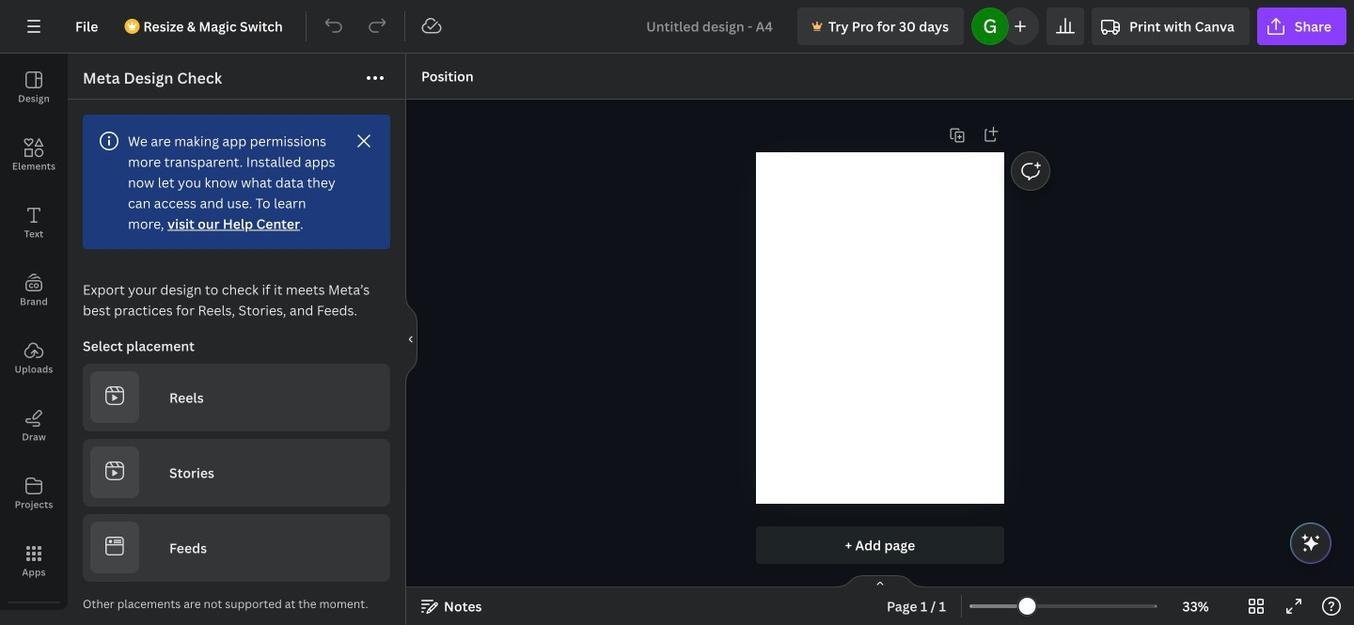 Task type: locate. For each thing, give the bounding box(es) containing it.
meta design check image
[[0, 610, 68, 625]]

Design title text field
[[631, 8, 790, 45]]



Task type: vqa. For each thing, say whether or not it's contained in the screenshot.
Meta Design Check Image
yes



Task type: describe. For each thing, give the bounding box(es) containing it.
genericname382024 element
[[972, 8, 1009, 45]]

meta design check element
[[68, 264, 405, 625]]

genericname382024 image
[[972, 8, 1009, 45]]

Zoom button
[[1165, 592, 1226, 622]]

show pages image
[[835, 575, 925, 590]]

hide image
[[405, 294, 418, 385]]

main menu bar
[[0, 0, 1354, 54]]

side panel tab list
[[0, 54, 68, 625]]



